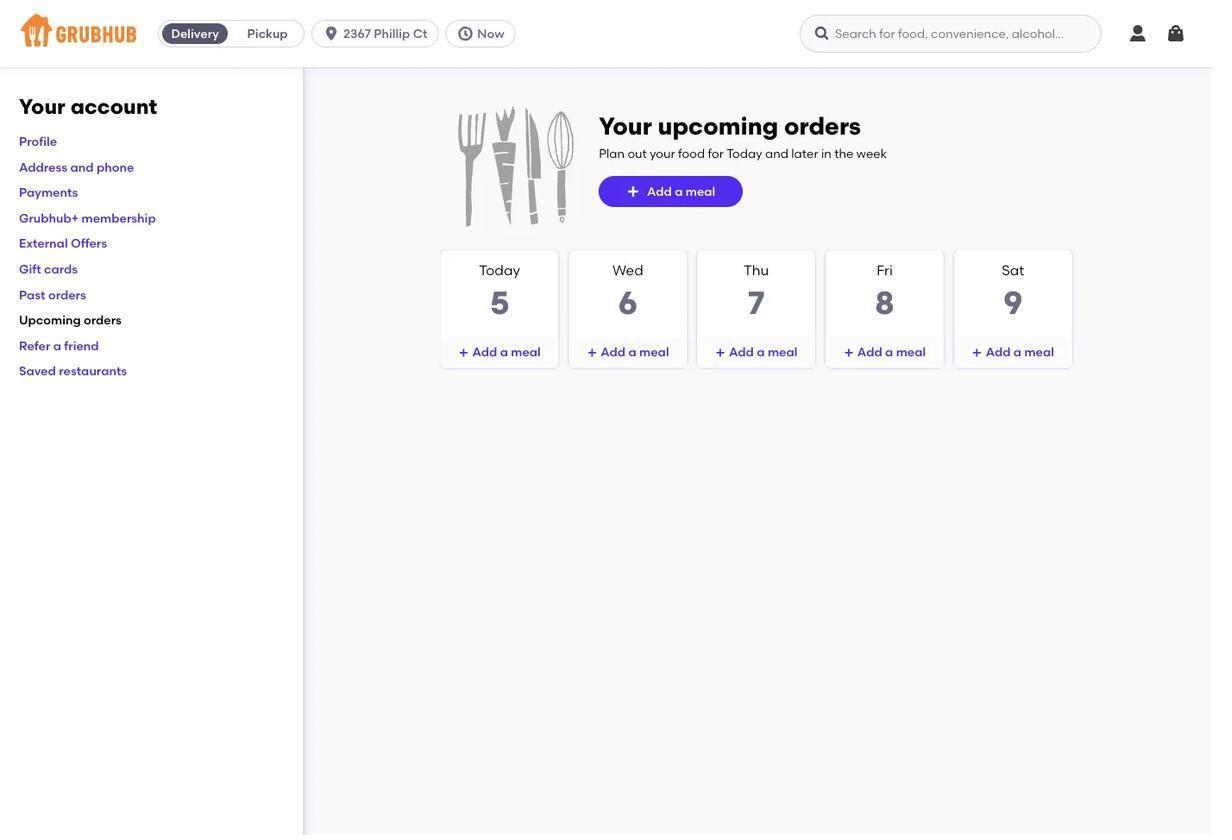 Task type: locate. For each thing, give the bounding box(es) containing it.
0 horizontal spatial svg image
[[627, 185, 640, 198]]

orders up in
[[784, 112, 861, 141]]

and left phone
[[70, 159, 94, 174]]

0 horizontal spatial today
[[479, 262, 520, 279]]

pickup
[[247, 26, 288, 41]]

add a meal down 8
[[858, 345, 926, 359]]

a down 5 at left
[[500, 345, 508, 359]]

a right the refer
[[53, 338, 61, 353]]

add a meal button down 9
[[955, 337, 1072, 368]]

add
[[647, 184, 672, 199], [472, 345, 497, 359], [601, 345, 626, 359], [729, 345, 754, 359], [858, 345, 883, 359], [986, 345, 1011, 359]]

add down 7
[[729, 345, 754, 359]]

orders for past orders
[[48, 287, 86, 302]]

svg image inside the add a meal button
[[627, 185, 640, 198]]

add a meal down 7
[[729, 345, 798, 359]]

a for 6
[[629, 345, 637, 359]]

a down 9
[[1014, 345, 1022, 359]]

today inside your upcoming orders plan out your food for today and later in the week
[[727, 146, 762, 161]]

and left later
[[765, 146, 789, 161]]

svg image
[[323, 25, 340, 42], [457, 25, 474, 42], [814, 25, 831, 42], [459, 348, 469, 358], [587, 348, 597, 358], [715, 348, 726, 358], [844, 348, 854, 358], [972, 348, 983, 358]]

meal for 6
[[640, 345, 669, 359]]

meal
[[686, 184, 716, 199], [511, 345, 541, 359], [640, 345, 669, 359], [768, 345, 798, 359], [896, 345, 926, 359], [1025, 345, 1055, 359]]

add down 8
[[858, 345, 883, 359]]

meal for 9
[[1025, 345, 1055, 359]]

add a meal down the food
[[647, 184, 716, 199]]

add a meal button down the your
[[599, 176, 743, 207]]

thu
[[744, 262, 769, 279]]

gift cards link
[[19, 262, 78, 276]]

a for 7
[[757, 345, 765, 359]]

2367
[[344, 26, 371, 41]]

add a meal button for 5
[[441, 337, 558, 368]]

today up 5 at left
[[479, 262, 520, 279]]

thu 7
[[744, 262, 769, 322]]

2 vertical spatial orders
[[84, 313, 122, 327]]

orders
[[784, 112, 861, 141], [48, 287, 86, 302], [84, 313, 122, 327]]

main navigation navigation
[[0, 0, 1212, 67]]

refer a friend link
[[19, 338, 99, 353]]

add a meal
[[647, 184, 716, 199], [472, 345, 541, 359], [601, 345, 669, 359], [729, 345, 798, 359], [858, 345, 926, 359], [986, 345, 1055, 359]]

your up "profile"
[[19, 94, 65, 119]]

add a meal down 5 at left
[[472, 345, 541, 359]]

a down 6
[[629, 345, 637, 359]]

2367 phillip ct button
[[312, 20, 446, 47]]

your inside your upcoming orders plan out your food for today and later in the week
[[599, 112, 652, 141]]

add for 8
[[858, 345, 883, 359]]

today 5
[[479, 262, 520, 322]]

7
[[748, 284, 765, 322]]

add down 5 at left
[[472, 345, 497, 359]]

external offers link
[[19, 236, 107, 251]]

2 horizontal spatial svg image
[[1166, 23, 1187, 44]]

add a meal button down 6
[[570, 337, 687, 368]]

1 horizontal spatial and
[[765, 146, 789, 161]]

gift
[[19, 262, 41, 276]]

Search for food, convenience, alcohol... search field
[[800, 15, 1102, 53]]

add a meal button for 9
[[955, 337, 1072, 368]]

meal for 5
[[511, 345, 541, 359]]

add a meal button
[[599, 176, 743, 207], [441, 337, 558, 368], [570, 337, 687, 368], [698, 337, 815, 368], [826, 337, 944, 368], [955, 337, 1072, 368]]

add a meal button down 8
[[826, 337, 944, 368]]

profile link
[[19, 134, 57, 149]]

a down 7
[[757, 345, 765, 359]]

add a meal down 9
[[986, 345, 1055, 359]]

1 horizontal spatial your
[[599, 112, 652, 141]]

address and phone
[[19, 159, 134, 174]]

a down 8
[[885, 345, 893, 359]]

0 vertical spatial orders
[[784, 112, 861, 141]]

a
[[675, 184, 683, 199], [53, 338, 61, 353], [500, 345, 508, 359], [629, 345, 637, 359], [757, 345, 765, 359], [885, 345, 893, 359], [1014, 345, 1022, 359]]

a for 5
[[500, 345, 508, 359]]

upcoming orders
[[19, 313, 122, 327]]

your upcoming orders plan out your food for today and later in the week
[[599, 112, 887, 161]]

0 vertical spatial today
[[727, 146, 762, 161]]

external
[[19, 236, 68, 251]]

your
[[19, 94, 65, 119], [599, 112, 652, 141]]

add a meal down 6
[[601, 345, 669, 359]]

add a meal button down 7
[[698, 337, 815, 368]]

add a meal button down 5 at left
[[441, 337, 558, 368]]

1 horizontal spatial today
[[727, 146, 762, 161]]

svg image
[[1128, 23, 1149, 44], [1166, 23, 1187, 44], [627, 185, 640, 198]]

orders up upcoming orders link
[[48, 287, 86, 302]]

svg image inside now button
[[457, 25, 474, 42]]

add for 6
[[601, 345, 626, 359]]

today
[[727, 146, 762, 161], [479, 262, 520, 279]]

add down 9
[[986, 345, 1011, 359]]

grubhub+
[[19, 211, 79, 225]]

orders up the friend
[[84, 313, 122, 327]]

saved restaurants
[[19, 364, 127, 378]]

1 horizontal spatial svg image
[[1128, 23, 1149, 44]]

0 horizontal spatial your
[[19, 94, 65, 119]]

5
[[490, 284, 509, 322]]

add a meal for 5
[[472, 345, 541, 359]]

1 vertical spatial orders
[[48, 287, 86, 302]]

sat 9
[[1002, 262, 1025, 322]]

and
[[765, 146, 789, 161], [70, 159, 94, 174]]

add down 6
[[601, 345, 626, 359]]

a down the food
[[675, 184, 683, 199]]

add a meal for 6
[[601, 345, 669, 359]]

delivery
[[171, 26, 219, 41]]

phillip
[[374, 26, 410, 41]]

food
[[678, 146, 705, 161]]

upcoming
[[19, 313, 81, 327]]

payments
[[19, 185, 78, 200]]

today right the 'for'
[[727, 146, 762, 161]]

your up out
[[599, 112, 652, 141]]

your account
[[19, 94, 157, 119]]

add a meal button for 7
[[698, 337, 815, 368]]

phone
[[97, 159, 134, 174]]



Task type: describe. For each thing, give the bounding box(es) containing it.
upcoming orders link
[[19, 313, 122, 327]]

wed
[[613, 262, 644, 279]]

past
[[19, 287, 45, 302]]

for
[[708, 146, 724, 161]]

week
[[857, 146, 887, 161]]

8
[[875, 284, 895, 322]]

cards
[[44, 262, 78, 276]]

your for upcoming
[[599, 112, 652, 141]]

meal for 8
[[896, 345, 926, 359]]

offers
[[71, 236, 107, 251]]

restaurants
[[59, 364, 127, 378]]

your for account
[[19, 94, 65, 119]]

add a meal for 7
[[729, 345, 798, 359]]

now
[[478, 26, 505, 41]]

out
[[628, 146, 647, 161]]

grubhub+ membership
[[19, 211, 156, 225]]

orders inside your upcoming orders plan out your food for today and later in the week
[[784, 112, 861, 141]]

now button
[[446, 20, 523, 47]]

add down the your
[[647, 184, 672, 199]]

ct
[[413, 26, 427, 41]]

gift cards
[[19, 262, 78, 276]]

a for 9
[[1014, 345, 1022, 359]]

later
[[792, 146, 819, 161]]

profile
[[19, 134, 57, 149]]

membership
[[82, 211, 156, 225]]

0 horizontal spatial and
[[70, 159, 94, 174]]

add a meal for 8
[[858, 345, 926, 359]]

refer a friend
[[19, 338, 99, 353]]

add a meal button for 8
[[826, 337, 944, 368]]

external offers
[[19, 236, 107, 251]]

2367 phillip ct
[[344, 26, 427, 41]]

add for 7
[[729, 345, 754, 359]]

payments link
[[19, 185, 78, 200]]

in
[[822, 146, 832, 161]]

past orders
[[19, 287, 86, 302]]

fri 8
[[875, 262, 895, 322]]

grubhub+ membership link
[[19, 211, 156, 225]]

pickup button
[[231, 20, 304, 47]]

1 vertical spatial today
[[479, 262, 520, 279]]

add a meal button for 6
[[570, 337, 687, 368]]

plan
[[599, 146, 625, 161]]

9
[[1004, 284, 1023, 322]]

friend
[[64, 338, 99, 353]]

address
[[19, 159, 67, 174]]

sat
[[1002, 262, 1025, 279]]

add a meal for 9
[[986, 345, 1055, 359]]

your
[[650, 146, 675, 161]]

and inside your upcoming orders plan out your food for today and later in the week
[[765, 146, 789, 161]]

wed 6
[[613, 262, 644, 322]]

meal for 7
[[768, 345, 798, 359]]

account
[[70, 94, 157, 119]]

refer
[[19, 338, 50, 353]]

the
[[835, 146, 854, 161]]

address and phone link
[[19, 159, 134, 174]]

upcoming
[[658, 112, 779, 141]]

saved restaurants link
[[19, 364, 127, 378]]

orders for upcoming orders
[[84, 313, 122, 327]]

add for 9
[[986, 345, 1011, 359]]

add for 5
[[472, 345, 497, 359]]

a for 8
[[885, 345, 893, 359]]

6
[[619, 284, 638, 322]]

fri
[[877, 262, 893, 279]]

svg image inside 2367 phillip ct 'button'
[[323, 25, 340, 42]]

past orders link
[[19, 287, 86, 302]]

delivery button
[[159, 20, 231, 47]]

saved
[[19, 364, 56, 378]]



Task type: vqa. For each thing, say whether or not it's contained in the screenshot.
2nd the at
no



